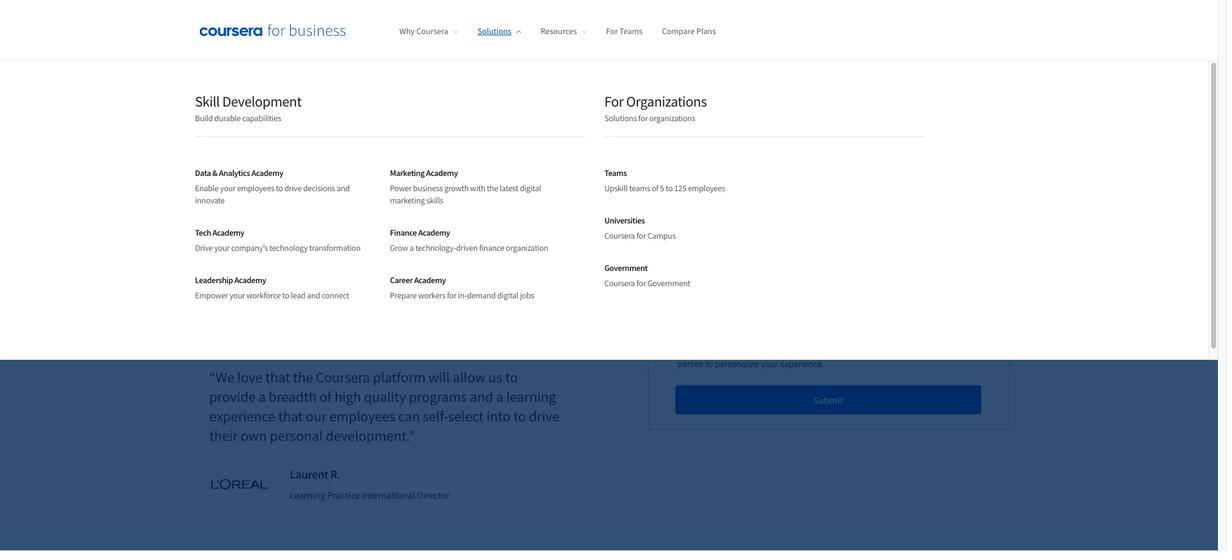 Task type: locate. For each thing, give the bounding box(es) containing it.
info
[[803, 347, 816, 356]]

quality
[[364, 388, 406, 406]]

1 horizontal spatial digital
[[520, 183, 541, 194]]

1 horizontal spatial we
[[737, 347, 750, 356]]

to inside data & analytics academy enable your employees to drive decisions and innovate
[[276, 183, 283, 194]]

companies that innovate use coursera
[[209, 151, 528, 175]]

0 vertical spatial digital
[[520, 183, 541, 194]]

academy up technology-
[[418, 227, 450, 238]]

1 horizontal spatial workforce
[[363, 101, 403, 114]]

innovate
[[344, 151, 417, 175], [195, 195, 225, 206]]

1 vertical spatial we
[[216, 369, 234, 387]]

for for organizations
[[605, 92, 624, 110]]

this
[[787, 347, 800, 356]]

1 horizontal spatial you
[[858, 347, 872, 356]]

the up the breadth
[[293, 369, 313, 387]]

to inside teams upskill teams of 5 to 125 employees
[[666, 183, 673, 194]]

marketing academy power business growth with the latest digital marketing skills
[[390, 167, 541, 206]]

to right 5
[[666, 183, 673, 194]]

that down the breadth
[[278, 408, 303, 426]]

0 vertical spatial and
[[337, 183, 350, 194]]

latest
[[500, 183, 518, 194]]

employees right 125
[[688, 183, 725, 194]]

use
[[421, 151, 450, 175], [771, 347, 785, 356], [901, 347, 915, 356]]

into
[[487, 408, 511, 426]]

you left and/or
[[858, 347, 872, 356]]

1 horizontal spatial use
[[771, 347, 785, 356]]

2 horizontal spatial use
[[901, 347, 915, 356]]

resources link
[[541, 26, 587, 37]]

tech academy drive your company's technology transformation
[[195, 227, 361, 254]]

empower
[[195, 290, 228, 301]]

0 vertical spatial innovate
[[344, 151, 417, 175]]

on
[[255, 59, 266, 72]]

academy
[[252, 167, 283, 178], [426, 167, 458, 178], [213, 227, 244, 238], [418, 227, 450, 238], [234, 275, 266, 286], [414, 275, 446, 286]]

workforce right fluent
[[363, 101, 403, 114]]

to left the lead at the bottom left of the page
[[282, 290, 289, 301]]

1 vertical spatial of
[[320, 388, 332, 406]]

0 horizontal spatial we
[[216, 369, 234, 387]]

coursera down "universities" at the top of page
[[605, 230, 635, 241]]

employees
[[237, 183, 274, 194], [688, 183, 725, 194], [329, 408, 395, 426]]

academy for finance academy grow a technology-driven finance organization
[[418, 227, 450, 238]]

skills right 'critical'
[[434, 59, 454, 72]]

we up provide
[[216, 369, 234, 387]]

for left campus at the top of the page
[[637, 230, 646, 241]]

company left size
[[846, 55, 879, 66]]

1 vertical spatial and
[[307, 290, 320, 301]]

your down the 'may'
[[761, 359, 778, 369]]

0 horizontal spatial employees
[[237, 183, 274, 194]]

for inside for organizations solutions for organizations
[[605, 92, 624, 110]]

business up marketing on the left
[[413, 183, 443, 194]]

to down companies
[[276, 183, 283, 194]]

and down allow
[[470, 388, 493, 406]]

your right the empower
[[230, 290, 245, 301]]

compare
[[662, 26, 695, 37]]

universities
[[605, 215, 645, 226]]

business inside marketing academy power business growth with the latest digital marketing skills
[[413, 183, 443, 194]]

0 vertical spatial you
[[322, 32, 340, 48]]

our
[[306, 408, 327, 426]]

drive down learning
[[529, 408, 559, 426]]

Please briefly describe your needs text field
[[663, 266, 994, 314]]

coursera up 'with'
[[454, 151, 528, 175]]

for left in-
[[447, 290, 457, 301]]

teams left compare
[[620, 26, 643, 37]]

employees up development.
[[329, 408, 395, 426]]

digital left jobs
[[497, 290, 519, 301]]

1 horizontal spatial business
[[413, 183, 443, 194]]

a right grow
[[410, 243, 414, 254]]

employees inside data & analytics academy enable your employees to drive decisions and innovate
[[237, 183, 274, 194]]

innovate down enable
[[195, 195, 225, 206]]

the right 'with'
[[487, 183, 498, 194]]

name
[[708, 55, 729, 66]]

academy inside "leadership academy empower your workforce to lead and connect"
[[234, 275, 266, 286]]

third
[[955, 347, 972, 356]]

1 vertical spatial digital
[[497, 290, 519, 301]]

we may use this info to contact you and/or use data from third parties to personalize your experience.
[[678, 347, 972, 369]]

reliance logo image
[[390, 221, 442, 259]]

prepare
[[390, 290, 417, 301]]

Phone Number telephone field
[[836, 17, 994, 46]]

resources
[[541, 26, 577, 37]]

deliver on strategic business goals by building critical skills
[[226, 59, 454, 72]]

and right decisions
[[337, 183, 350, 194]]

1 vertical spatial innovate
[[195, 195, 225, 206]]

coursera for universities coursera for campus
[[605, 230, 635, 241]]

a
[[249, 101, 253, 114], [410, 243, 414, 254], [258, 388, 266, 406], [496, 388, 504, 406]]

finance
[[390, 227, 417, 238]]

0 vertical spatial business
[[303, 59, 337, 72]]

data
[[917, 347, 933, 356]]

teams upskill teams of 5 to 125 employees
[[605, 167, 725, 194]]

0 vertical spatial of
[[652, 183, 659, 194]]

for down universities coursera for campus
[[637, 278, 646, 289]]

to right us
[[505, 369, 518, 387]]

employees down companies
[[237, 183, 274, 194]]

0 vertical spatial drive
[[285, 183, 302, 194]]

0 horizontal spatial workforce
[[247, 290, 281, 301]]

coursera inside universities coursera for campus
[[605, 230, 635, 241]]

teams
[[620, 26, 643, 37], [605, 167, 627, 178]]

government down universities coursera for campus
[[605, 262, 648, 273]]

skills
[[434, 59, 454, 72], [427, 195, 443, 206]]

can
[[398, 408, 420, 426]]

0 vertical spatial for
[[606, 26, 618, 37]]

in-
[[458, 290, 467, 301]]

teams inside teams upskill teams of 5 to 125 employees
[[605, 167, 627, 178]]

your right drive
[[214, 243, 230, 254]]

1 vertical spatial skills
[[427, 195, 443, 206]]

you left "can:"
[[322, 32, 340, 48]]

and right the lead at the bottom left of the page
[[307, 290, 320, 301]]

Job Title text field
[[663, 105, 821, 134]]

build left data-
[[226, 101, 247, 114]]

plans
[[697, 26, 716, 37]]

of inside teams upskill teams of 5 to 125 employees
[[652, 183, 659, 194]]

academy right the tech
[[213, 227, 244, 238]]

government down campus at the top of the page
[[648, 278, 691, 289]]

1 horizontal spatial the
[[487, 183, 498, 194]]

we
[[737, 347, 750, 356], [216, 369, 234, 387]]

that up the breadth
[[265, 369, 290, 387]]

0 horizontal spatial you
[[322, 32, 340, 48]]

your down analytics
[[220, 183, 236, 194]]

p&g logo image
[[226, 287, 276, 311]]

academy up p&g logo
[[234, 275, 266, 286]]

for for teams
[[606, 26, 618, 37]]

Company Name text field
[[663, 61, 821, 90]]

that up decisions
[[306, 151, 341, 175]]

use left data
[[901, 347, 915, 356]]

coursera inside government coursera for government
[[605, 278, 635, 289]]

data-
[[255, 101, 276, 114]]

organizations
[[649, 113, 695, 124]]

0 horizontal spatial company
[[673, 55, 707, 66]]

power
[[390, 183, 412, 194]]

1 horizontal spatial company
[[846, 55, 879, 66]]

learn more about how you can:
[[209, 32, 362, 48]]

workforce left the lead at the bottom left of the page
[[247, 290, 281, 301]]

for left organizations
[[605, 92, 624, 110]]

compare plans
[[662, 26, 716, 37]]

0 horizontal spatial and
[[307, 290, 320, 301]]

we inside we love that the coursera platform will allow us to provide a breadth of high quality programs and a learning experience that our employees can self-select into to drive their own personal development.
[[216, 369, 234, 387]]

programs
[[409, 388, 467, 406]]

1 vertical spatial drive
[[529, 408, 559, 426]]

0 horizontal spatial of
[[320, 388, 332, 406]]

we up personalize
[[737, 347, 750, 356]]

love
[[237, 369, 263, 387]]

0 horizontal spatial solutions
[[478, 26, 512, 37]]

academy inside career academy prepare workers for in-demand digital jobs
[[414, 275, 446, 286]]

your inside data & analytics academy enable your employees to drive decisions and innovate
[[220, 183, 236, 194]]

0 horizontal spatial drive
[[285, 183, 302, 194]]

academy inside "finance academy grow a technology-driven finance organization"
[[418, 227, 450, 238]]

academy inside marketing academy power business growth with the latest digital marketing skills
[[426, 167, 458, 178]]

coursera
[[417, 26, 448, 37], [454, 151, 528, 175], [605, 230, 635, 241], [605, 278, 635, 289], [316, 369, 370, 387]]

international
[[362, 490, 415, 502]]

academy up growth
[[426, 167, 458, 178]]

1 vertical spatial the
[[293, 369, 313, 387]]

company for company name
[[673, 55, 707, 66]]

strategic
[[268, 59, 301, 72]]

your inside tech academy drive your company's technology transformation
[[214, 243, 230, 254]]

1 company from the left
[[673, 55, 707, 66]]

0 vertical spatial solutions
[[478, 26, 512, 37]]

drive inside we love that the coursera platform will allow us to provide a breadth of high quality programs and a learning experience that our employees can self-select into to drive their own personal development.
[[529, 408, 559, 426]]

digital right "latest"
[[520, 183, 541, 194]]

coursera inside we love that the coursera platform will allow us to provide a breadth of high quality programs and a learning experience that our employees can self-select into to drive their own personal development.
[[316, 369, 370, 387]]

personal
[[270, 427, 323, 445]]

for right resources link
[[606, 26, 618, 37]]

innovate up "power"
[[344, 151, 417, 175]]

emirates logo image
[[307, 233, 360, 246]]

1 horizontal spatial and
[[337, 183, 350, 194]]

organizations
[[626, 92, 707, 110]]

1 vertical spatial solutions
[[605, 113, 637, 124]]

academy up workers
[[414, 275, 446, 286]]

building
[[372, 59, 404, 72]]

academy for career academy prepare workers for in-demand digital jobs
[[414, 275, 446, 286]]

1 horizontal spatial drive
[[529, 408, 559, 426]]

0 horizontal spatial the
[[293, 369, 313, 387]]

2 horizontal spatial and
[[470, 388, 493, 406]]

learning
[[290, 490, 325, 502]]

use left this
[[771, 347, 785, 356]]

0 horizontal spatial digital
[[497, 290, 519, 301]]

teams up upskill
[[605, 167, 627, 178]]

0 horizontal spatial innovate
[[195, 195, 225, 206]]

experience
[[209, 408, 275, 426]]

may
[[752, 347, 768, 356]]

your
[[220, 183, 236, 194], [214, 243, 230, 254], [230, 290, 245, 301], [761, 359, 778, 369]]

to down privacy notice. link
[[706, 359, 713, 369]]

0 horizontal spatial build
[[195, 113, 213, 124]]

build down skill
[[195, 113, 213, 124]]

business for goals
[[303, 59, 337, 72]]

coursera up high
[[316, 369, 370, 387]]

workforce inside "leadership academy empower your workforce to lead and connect"
[[247, 290, 281, 301]]

practice
[[327, 490, 360, 502]]

2 horizontal spatial employees
[[688, 183, 725, 194]]

academy inside data & analytics academy enable your employees to drive decisions and innovate
[[252, 167, 283, 178]]

to inside "leadership academy empower your workforce to lead and connect"
[[282, 290, 289, 301]]

for inside government coursera for government
[[637, 278, 646, 289]]

academy right analytics
[[252, 167, 283, 178]]

2 vertical spatial and
[[470, 388, 493, 406]]

0 vertical spatial government
[[605, 262, 648, 273]]

government coursera for government
[[605, 262, 691, 289]]

0 vertical spatial the
[[487, 183, 498, 194]]

leadership academy empower your workforce to lead and connect
[[195, 275, 349, 301]]

capabilities
[[242, 113, 281, 124]]

decisions
[[303, 183, 335, 194]]

company name
[[673, 55, 729, 66]]

submit button
[[676, 385, 982, 415]]

1 vertical spatial for
[[605, 92, 624, 110]]

how
[[298, 32, 320, 48]]

1 horizontal spatial of
[[652, 183, 659, 194]]

1 horizontal spatial innovate
[[344, 151, 417, 175]]

company left name
[[673, 55, 707, 66]]

0 vertical spatial teams
[[620, 26, 643, 37]]

self-
[[423, 408, 448, 426]]

0 vertical spatial workforce
[[363, 101, 403, 114]]

drive left decisions
[[285, 183, 302, 194]]

1 horizontal spatial solutions
[[605, 113, 637, 124]]

coursera for government coursera for government
[[605, 278, 635, 289]]

academy inside tech academy drive your company's technology transformation
[[213, 227, 244, 238]]

high
[[335, 388, 361, 406]]

1 horizontal spatial employees
[[329, 408, 395, 426]]

the inside we love that the coursera platform will allow us to provide a breadth of high quality programs and a learning experience that our employees can self-select into to drive their own personal development.
[[293, 369, 313, 387]]

company
[[673, 55, 707, 66], [846, 55, 879, 66]]

for down organizations
[[638, 113, 648, 124]]

digital
[[520, 183, 541, 194], [497, 290, 519, 301]]

use up growth
[[421, 151, 450, 175]]

l'oreal logo image
[[209, 478, 270, 492]]

the
[[487, 183, 498, 194], [293, 369, 313, 387]]

1 vertical spatial teams
[[605, 167, 627, 178]]

coursera right why
[[417, 26, 448, 37]]

build inside skill development build durable capabilities
[[195, 113, 213, 124]]

coursera down universities coursera for campus
[[605, 278, 635, 289]]

2 company from the left
[[846, 55, 879, 66]]

about
[[267, 32, 296, 48]]

1 vertical spatial business
[[413, 183, 443, 194]]

of up our on the left of page
[[320, 388, 332, 406]]

1 vertical spatial workforce
[[247, 290, 281, 301]]

to right info
[[819, 347, 826, 356]]

First Name text field
[[663, 0, 821, 2]]

0 horizontal spatial business
[[303, 59, 337, 72]]

title
[[688, 99, 704, 110]]

r.
[[330, 467, 340, 482]]

we inside we may use this info to contact you and/or use data from third parties to personalize your experience.
[[737, 347, 750, 356]]

deliver
[[226, 59, 254, 72]]

allow
[[453, 369, 486, 387]]

skills right marketing on the left
[[427, 195, 443, 206]]

1 vertical spatial you
[[858, 347, 872, 356]]

0 vertical spatial we
[[737, 347, 750, 356]]

business down how
[[303, 59, 337, 72]]

company for company size
[[846, 55, 879, 66]]

and inside we love that the coursera platform will allow us to provide a breadth of high quality programs and a learning experience that our employees can self-select into to drive their own personal development.
[[470, 388, 493, 406]]

of left 5
[[652, 183, 659, 194]]



Task type: describe. For each thing, give the bounding box(es) containing it.
the inside marketing academy power business growth with the latest digital marketing skills
[[487, 183, 498, 194]]

leadership
[[195, 275, 233, 286]]

build a data-driven, digitally-fluent workforce
[[226, 101, 403, 114]]

Last Name text field
[[836, 0, 994, 2]]

digitally-
[[304, 101, 338, 114]]

academy for leadership academy empower your workforce to lead and connect
[[234, 275, 266, 286]]

lead
[[291, 290, 306, 301]]

job
[[673, 99, 686, 110]]

for inside for organizations solutions for organizations
[[638, 113, 648, 124]]

breadth
[[269, 388, 317, 406]]

0 vertical spatial skills
[[434, 59, 454, 72]]

digital inside marketing academy power business growth with the latest digital marketing skills
[[520, 183, 541, 194]]

we love that the coursera platform will allow us to provide a breadth of high quality programs and a learning experience that our employees can self-select into to drive their own personal development.
[[209, 369, 559, 445]]

company size
[[846, 55, 895, 66]]

connect
[[322, 290, 349, 301]]

marketing
[[390, 167, 425, 178]]

goals
[[338, 59, 359, 72]]

technology-
[[415, 243, 456, 254]]

a up into
[[496, 388, 504, 406]]

organization
[[506, 243, 548, 254]]

for inside career academy prepare workers for in-demand digital jobs
[[447, 290, 457, 301]]

campus
[[648, 230, 676, 241]]

growth
[[444, 183, 469, 194]]

marketing
[[390, 195, 425, 206]]

innovate inside data & analytics academy enable your employees to drive decisions and innovate
[[195, 195, 225, 206]]

provide
[[209, 388, 256, 406]]

data
[[195, 167, 211, 178]]

teams
[[629, 183, 650, 194]]

of inside we love that the coursera platform will allow us to provide a breadth of high quality programs and a learning experience that our employees can self-select into to drive their own personal development.
[[320, 388, 332, 406]]

to right into
[[514, 408, 526, 426]]

companies
[[209, 151, 302, 175]]

5
[[660, 183, 664, 194]]

Work Email Address email field
[[663, 17, 821, 46]]

2 vertical spatial that
[[278, 408, 303, 426]]

and inside data & analytics academy enable your employees to drive decisions and innovate
[[337, 183, 350, 194]]

employees inside we love that the coursera platform will allow us to provide a breadth of high quality programs and a learning experience that our employees can self-select into to drive their own personal development.
[[329, 408, 395, 426]]

driven,
[[276, 101, 303, 114]]

us
[[489, 369, 503, 387]]

analytics
[[219, 167, 250, 178]]

career
[[390, 275, 413, 286]]

skills inside marketing academy power business growth with the latest digital marketing skills
[[427, 195, 443, 206]]

academy for tech academy drive your company's technology transformation
[[213, 227, 244, 238]]

your inside we may use this info to contact you and/or use data from third parties to personalize your experience.
[[761, 359, 778, 369]]

for inside universities coursera for campus
[[637, 230, 646, 241]]

development.
[[326, 427, 409, 445]]

transformation
[[309, 243, 361, 254]]

fluent
[[338, 101, 362, 114]]

grow
[[390, 243, 408, 254]]

petrobras logo image
[[307, 294, 360, 305]]

driven
[[456, 243, 478, 254]]

and/or
[[874, 347, 898, 356]]

drive
[[195, 243, 213, 254]]

for teams link
[[606, 26, 643, 37]]

demand
[[467, 290, 496, 301]]

laurent r.
[[290, 467, 340, 482]]

privacy notice.
[[678, 347, 735, 356]]

for organizations solutions for organizations
[[605, 92, 707, 124]]

durable
[[214, 113, 241, 124]]

solutions inside for organizations solutions for organizations
[[605, 113, 637, 124]]

why
[[399, 26, 415, 37]]

personalize
[[715, 359, 759, 369]]

your inside "leadership academy empower your workforce to lead and connect"
[[230, 290, 245, 301]]

learn
[[209, 32, 237, 48]]

1 horizontal spatial build
[[226, 101, 247, 114]]

academy for marketing academy power business growth with the latest digital marketing skills
[[426, 167, 458, 178]]

you inside we may use this info to contact you and/or use data from third parties to personalize your experience.
[[858, 347, 872, 356]]

skill
[[195, 92, 220, 110]]

and inside "leadership academy empower your workforce to lead and connect"
[[307, 290, 320, 301]]

a left data-
[[249, 101, 253, 114]]

coursera for business image
[[200, 24, 346, 36]]

contact
[[828, 347, 856, 356]]

can:
[[342, 32, 362, 48]]

tata logo image
[[390, 292, 442, 307]]

digital inside career academy prepare workers for in-demand digital jobs
[[497, 290, 519, 301]]

experience.
[[780, 359, 825, 369]]

size
[[881, 55, 895, 66]]

development
[[222, 92, 302, 110]]

drive inside data & analytics academy enable your employees to drive decisions and innovate
[[285, 183, 302, 194]]

more
[[239, 32, 265, 48]]

data & analytics academy enable your employees to drive decisions and innovate
[[195, 167, 350, 206]]

learning practice international director
[[290, 490, 450, 502]]

director
[[417, 490, 450, 502]]

company's
[[231, 243, 268, 254]]

from
[[936, 347, 953, 356]]

why coursera
[[399, 26, 448, 37]]

critical
[[406, 59, 433, 72]]

jobs
[[520, 290, 534, 301]]

1 vertical spatial government
[[648, 278, 691, 289]]

0 vertical spatial that
[[306, 151, 341, 175]]

platform
[[373, 369, 426, 387]]

capgemini logo image
[[225, 234, 277, 246]]

we for may
[[737, 347, 750, 356]]

solutions link
[[478, 26, 521, 37]]

0 horizontal spatial use
[[421, 151, 450, 175]]

submit
[[813, 394, 844, 407]]

universities coursera for campus
[[605, 215, 676, 241]]

we for love
[[216, 369, 234, 387]]

business for growth
[[413, 183, 443, 194]]

for teams
[[606, 26, 643, 37]]

privacy notice. link
[[678, 345, 735, 358]]

finance
[[479, 243, 504, 254]]

a down "love"
[[258, 388, 266, 406]]

upskill
[[605, 183, 628, 194]]

&
[[212, 167, 218, 178]]

coursera for why coursera
[[417, 26, 448, 37]]

select
[[448, 408, 484, 426]]

laurent
[[290, 467, 328, 482]]

why coursera link
[[399, 26, 458, 37]]

career academy prepare workers for in-demand digital jobs
[[390, 275, 534, 301]]

technology
[[269, 243, 308, 254]]

1 vertical spatial that
[[265, 369, 290, 387]]

a inside "finance academy grow a technology-driven finance organization"
[[410, 243, 414, 254]]

employees inside teams upskill teams of 5 to 125 employees
[[688, 183, 725, 194]]



Task type: vqa. For each thing, say whether or not it's contained in the screenshot.


